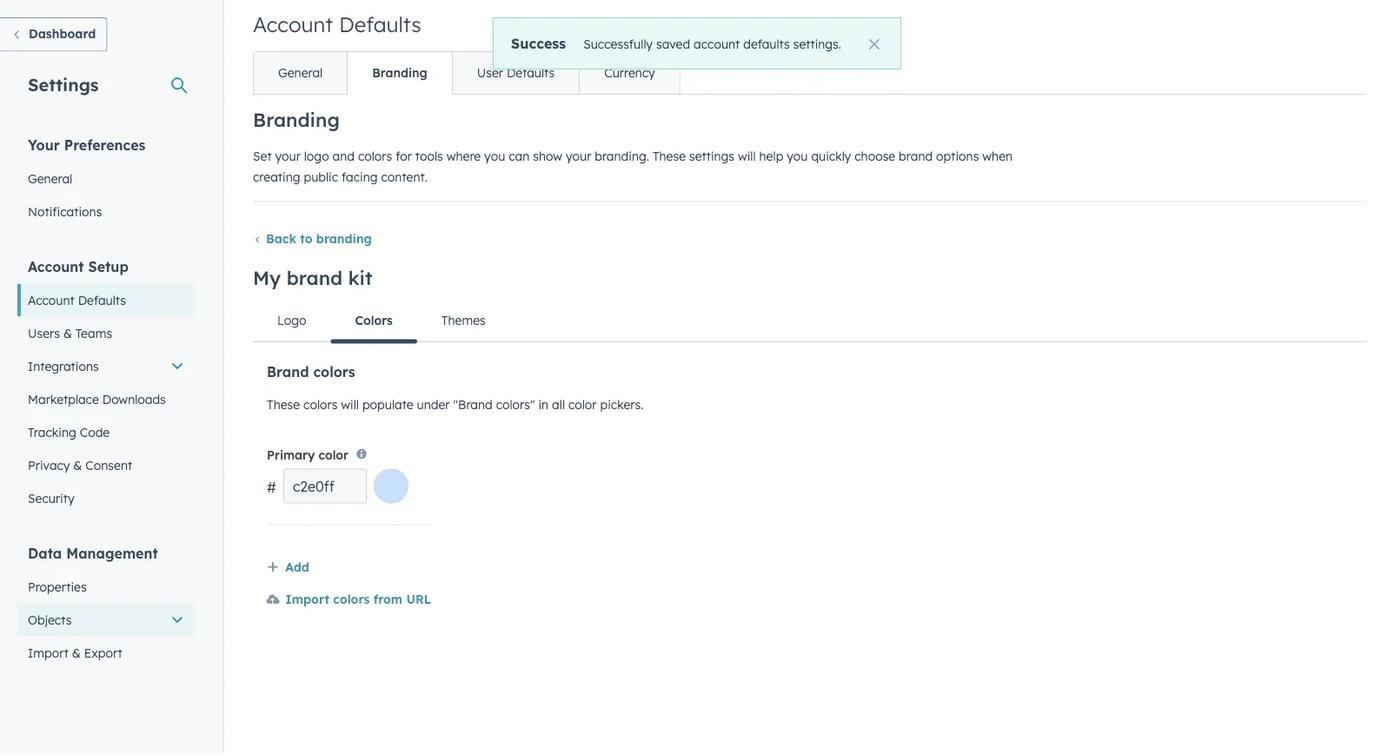 Task type: describe. For each thing, give the bounding box(es) containing it.
kit
[[348, 266, 373, 290]]

notifications
[[28, 204, 102, 219]]

from
[[374, 592, 403, 608]]

account for branding
[[253, 12, 333, 38]]

to
[[300, 231, 313, 246]]

your
[[28, 136, 60, 153]]

users & teams link
[[17, 317, 195, 350]]

my
[[253, 266, 281, 290]]

users
[[28, 326, 60, 341]]

security link
[[17, 482, 195, 515]]

back to branding
[[266, 231, 372, 246]]

& for export
[[72, 646, 81, 661]]

settings.
[[794, 36, 842, 51]]

colors
[[355, 313, 393, 329]]

logo
[[304, 149, 329, 164]]

add button
[[267, 557, 309, 579]]

import & export link
[[17, 637, 195, 670]]

export
[[84, 646, 122, 661]]

general for your
[[28, 171, 72, 186]]

0 horizontal spatial color
[[319, 448, 349, 463]]

successfully
[[584, 36, 653, 51]]

account setup
[[28, 258, 129, 275]]

data
[[28, 545, 62, 562]]

populate
[[362, 398, 414, 413]]

user defaults
[[477, 66, 555, 81]]

properties
[[28, 579, 87, 595]]

tab list containing logo
[[253, 300, 1367, 344]]

downloads
[[102, 392, 166, 407]]

consent
[[85, 458, 132, 473]]

preferences
[[64, 136, 146, 153]]

colors inside set your logo and colors for tools where you can show your branding. these settings will help you quickly choose brand options when creating public facing content.
[[358, 149, 392, 164]]

these colors will populate under "brand colors" in all color pickers.
[[267, 398, 644, 413]]

brand colors
[[267, 364, 355, 381]]

integrations button
[[17, 350, 195, 383]]

import for import & export
[[28, 646, 69, 661]]

public
[[304, 170, 338, 185]]

under
[[417, 398, 450, 413]]

defaults for user defaults link
[[507, 66, 555, 81]]

integrations
[[28, 359, 99, 374]]

for
[[396, 149, 412, 164]]

users & teams
[[28, 326, 112, 341]]

account defaults link
[[17, 284, 195, 317]]

import colors from url
[[282, 592, 432, 608]]

Primary color text field
[[283, 469, 367, 504]]

2 vertical spatial account
[[28, 293, 75, 308]]

logo link
[[253, 300, 331, 342]]

"brand
[[453, 398, 493, 413]]

general link for preferences
[[17, 162, 195, 195]]

colors link
[[331, 300, 417, 344]]

close image
[[869, 39, 880, 50]]

dashboard link
[[0, 17, 107, 52]]

import for import colors from url
[[285, 592, 329, 608]]

account
[[694, 36, 740, 51]]

can
[[509, 149, 530, 164]]

notifications link
[[17, 195, 195, 228]]

objects
[[28, 613, 72, 628]]

creating
[[253, 170, 300, 185]]

1 vertical spatial brand
[[287, 266, 343, 290]]

teams
[[76, 326, 112, 341]]

choose
[[855, 149, 896, 164]]

saved
[[656, 36, 690, 51]]

facing
[[342, 170, 378, 185]]

add
[[285, 560, 309, 575]]

where
[[447, 149, 481, 164]]

primary color
[[267, 448, 349, 463]]

branding
[[316, 231, 372, 246]]

branding.
[[595, 149, 649, 164]]

pickers.
[[600, 398, 644, 413]]

code
[[80, 425, 110, 440]]

back to branding button
[[253, 231, 372, 246]]

0 horizontal spatial these
[[267, 398, 300, 413]]

1 your from the left
[[275, 149, 301, 164]]

success
[[511, 34, 566, 52]]

& for consent
[[73, 458, 82, 473]]

currency
[[604, 66, 655, 81]]

success alert
[[493, 17, 902, 70]]

in
[[539, 398, 549, 413]]

privacy
[[28, 458, 70, 473]]

help
[[760, 149, 784, 164]]

import & export
[[28, 646, 122, 661]]

your preferences
[[28, 136, 146, 153]]

options
[[936, 149, 979, 164]]

2 your from the left
[[566, 149, 592, 164]]

all
[[552, 398, 565, 413]]

colors for import
[[333, 592, 370, 608]]

setup
[[88, 258, 129, 275]]



Task type: locate. For each thing, give the bounding box(es) containing it.
your preferences element
[[17, 135, 195, 228]]

will
[[738, 149, 756, 164], [341, 398, 359, 413]]

1 horizontal spatial will
[[738, 149, 756, 164]]

color up primary color text field
[[319, 448, 349, 463]]

defaults inside account defaults link
[[78, 293, 126, 308]]

branding up for
[[372, 66, 428, 81]]

general inside "your preferences" 'element'
[[28, 171, 72, 186]]

colors for brand
[[313, 364, 355, 381]]

back
[[266, 231, 296, 246]]

color
[[569, 398, 597, 413], [319, 448, 349, 463]]

general link up logo
[[254, 53, 347, 94]]

1 vertical spatial branding
[[253, 108, 340, 132]]

tracking code link
[[17, 416, 195, 449]]

0 horizontal spatial your
[[275, 149, 301, 164]]

set your logo and colors for tools where you can show your branding. these settings will help you quickly choose brand options when creating public facing content.
[[253, 149, 1013, 185]]

1 horizontal spatial import
[[285, 592, 329, 608]]

content.
[[381, 170, 428, 185]]

colors left the from
[[333, 592, 370, 608]]

1 horizontal spatial branding
[[372, 66, 428, 81]]

colors
[[358, 149, 392, 164], [313, 364, 355, 381], [303, 398, 338, 413], [333, 592, 370, 608]]

will left the help
[[738, 149, 756, 164]]

defaults up users & teams link
[[78, 293, 126, 308]]

defaults inside user defaults link
[[507, 66, 555, 81]]

color right all
[[569, 398, 597, 413]]

1 vertical spatial general link
[[17, 162, 195, 195]]

import inside data management element
[[28, 646, 69, 661]]

1 vertical spatial color
[[319, 448, 349, 463]]

1 horizontal spatial you
[[787, 149, 808, 164]]

logo
[[277, 313, 306, 329]]

account defaults inside "account setup" 'element'
[[28, 293, 126, 308]]

1 horizontal spatial general link
[[254, 53, 347, 94]]

general up logo
[[278, 66, 323, 81]]

dashboard
[[29, 26, 96, 41]]

defaults
[[339, 12, 421, 38], [507, 66, 555, 81], [78, 293, 126, 308]]

branding
[[372, 66, 428, 81], [253, 108, 340, 132]]

marketplace downloads
[[28, 392, 166, 407]]

user defaults link
[[452, 53, 579, 94]]

your right show at the left top of the page
[[566, 149, 592, 164]]

import inside button
[[285, 592, 329, 608]]

1 vertical spatial import
[[28, 646, 69, 661]]

& for teams
[[63, 326, 72, 341]]

security
[[28, 491, 74, 506]]

2 vertical spatial defaults
[[78, 293, 126, 308]]

objects button
[[17, 604, 195, 637]]

1 vertical spatial will
[[341, 398, 359, 413]]

settings
[[28, 73, 99, 95]]

general link for defaults
[[254, 53, 347, 94]]

0 horizontal spatial import
[[28, 646, 69, 661]]

0 horizontal spatial general
[[28, 171, 72, 186]]

0 vertical spatial account
[[253, 12, 333, 38]]

my brand kit
[[253, 266, 373, 290]]

account for users & teams
[[28, 258, 84, 275]]

privacy & consent link
[[17, 449, 195, 482]]

0 vertical spatial &
[[63, 326, 72, 341]]

import colors from url button
[[267, 590, 432, 612]]

1 vertical spatial defaults
[[507, 66, 555, 81]]

marketplace downloads link
[[17, 383, 195, 416]]

branding up logo
[[253, 108, 340, 132]]

properties link
[[17, 571, 195, 604]]

tab list
[[253, 300, 1367, 344]]

0 vertical spatial these
[[653, 149, 686, 164]]

import
[[285, 592, 329, 608], [28, 646, 69, 661]]

import down add
[[285, 592, 329, 608]]

1 horizontal spatial color
[[569, 398, 597, 413]]

0 vertical spatial general
[[278, 66, 323, 81]]

privacy & consent
[[28, 458, 132, 473]]

data management element
[[17, 544, 195, 703]]

will inside set your logo and colors for tools where you can show your branding. these settings will help you quickly choose brand options when creating public facing content.
[[738, 149, 756, 164]]

colors for these
[[303, 398, 338, 413]]

import down objects
[[28, 646, 69, 661]]

#
[[267, 479, 276, 496]]

2 vertical spatial &
[[72, 646, 81, 661]]

tracking code
[[28, 425, 110, 440]]

& right users
[[63, 326, 72, 341]]

0 vertical spatial will
[[738, 149, 756, 164]]

show
[[533, 149, 563, 164]]

1 vertical spatial account
[[28, 258, 84, 275]]

brand down back to branding button
[[287, 266, 343, 290]]

1 horizontal spatial account defaults
[[253, 12, 421, 38]]

0 vertical spatial color
[[569, 398, 597, 413]]

1 horizontal spatial brand
[[899, 149, 933, 164]]

your up creating
[[275, 149, 301, 164]]

navigation
[[253, 52, 681, 95]]

defaults up branding link at left top
[[339, 12, 421, 38]]

defaults
[[744, 36, 790, 51]]

themes link
[[417, 300, 510, 342]]

0 horizontal spatial general link
[[17, 162, 195, 195]]

account defaults down account setup
[[28, 293, 126, 308]]

general down your
[[28, 171, 72, 186]]

0 horizontal spatial will
[[341, 398, 359, 413]]

account defaults
[[253, 12, 421, 38], [28, 293, 126, 308]]

general for account
[[278, 66, 323, 81]]

colors"
[[496, 398, 535, 413]]

0 vertical spatial brand
[[899, 149, 933, 164]]

0 horizontal spatial you
[[484, 149, 505, 164]]

quickly
[[812, 149, 851, 164]]

branding link
[[347, 53, 452, 94]]

general
[[278, 66, 323, 81], [28, 171, 72, 186]]

colors down brand colors
[[303, 398, 338, 413]]

1 horizontal spatial general
[[278, 66, 323, 81]]

general inside navigation
[[278, 66, 323, 81]]

will left populate
[[341, 398, 359, 413]]

1 vertical spatial &
[[73, 458, 82, 473]]

themes
[[442, 313, 486, 329]]

primary
[[267, 448, 315, 463]]

colors inside button
[[333, 592, 370, 608]]

0 vertical spatial branding
[[372, 66, 428, 81]]

2 you from the left
[[787, 149, 808, 164]]

management
[[66, 545, 158, 562]]

& right privacy
[[73, 458, 82, 473]]

0 vertical spatial general link
[[254, 53, 347, 94]]

1 you from the left
[[484, 149, 505, 164]]

brand right choose
[[899, 149, 933, 164]]

1 horizontal spatial your
[[566, 149, 592, 164]]

you left can
[[484, 149, 505, 164]]

general link down preferences at the left
[[17, 162, 195, 195]]

these down 'brand'
[[267, 398, 300, 413]]

successfully saved account defaults settings.
[[584, 36, 842, 51]]

these
[[653, 149, 686, 164], [267, 398, 300, 413]]

branding inside navigation
[[372, 66, 428, 81]]

& left export on the bottom left
[[72, 646, 81, 661]]

1 vertical spatial general
[[28, 171, 72, 186]]

0 vertical spatial account defaults
[[253, 12, 421, 38]]

colors right 'brand'
[[313, 364, 355, 381]]

brand
[[267, 364, 309, 381]]

these left settings at the top of page
[[653, 149, 686, 164]]

1 horizontal spatial defaults
[[339, 12, 421, 38]]

& inside data management element
[[72, 646, 81, 661]]

2 horizontal spatial defaults
[[507, 66, 555, 81]]

0 horizontal spatial defaults
[[78, 293, 126, 308]]

colors up facing
[[358, 149, 392, 164]]

you right the help
[[787, 149, 808, 164]]

1 horizontal spatial these
[[653, 149, 686, 164]]

0 horizontal spatial brand
[[287, 266, 343, 290]]

0 vertical spatial import
[[285, 592, 329, 608]]

defaults for account defaults link
[[78, 293, 126, 308]]

account setup element
[[17, 257, 195, 515]]

set
[[253, 149, 272, 164]]

navigation containing general
[[253, 52, 681, 95]]

these inside set your logo and colors for tools where you can show your branding. these settings will help you quickly choose brand options when creating public facing content.
[[653, 149, 686, 164]]

0 horizontal spatial account defaults
[[28, 293, 126, 308]]

1 vertical spatial account defaults
[[28, 293, 126, 308]]

tracking
[[28, 425, 76, 440]]

when
[[983, 149, 1013, 164]]

account defaults up branding link at left top
[[253, 12, 421, 38]]

defaults down success
[[507, 66, 555, 81]]

your
[[275, 149, 301, 164], [566, 149, 592, 164]]

0 horizontal spatial branding
[[253, 108, 340, 132]]

settings
[[689, 149, 735, 164]]

0 vertical spatial defaults
[[339, 12, 421, 38]]

data management
[[28, 545, 158, 562]]

1 vertical spatial these
[[267, 398, 300, 413]]

currency link
[[579, 53, 680, 94]]

url
[[406, 592, 432, 608]]

tools
[[415, 149, 443, 164]]

brand inside set your logo and colors for tools where you can show your branding. these settings will help you quickly choose brand options when creating public facing content.
[[899, 149, 933, 164]]

user
[[477, 66, 503, 81]]

marketplace
[[28, 392, 99, 407]]



Task type: vqa. For each thing, say whether or not it's contained in the screenshot.
all categories
no



